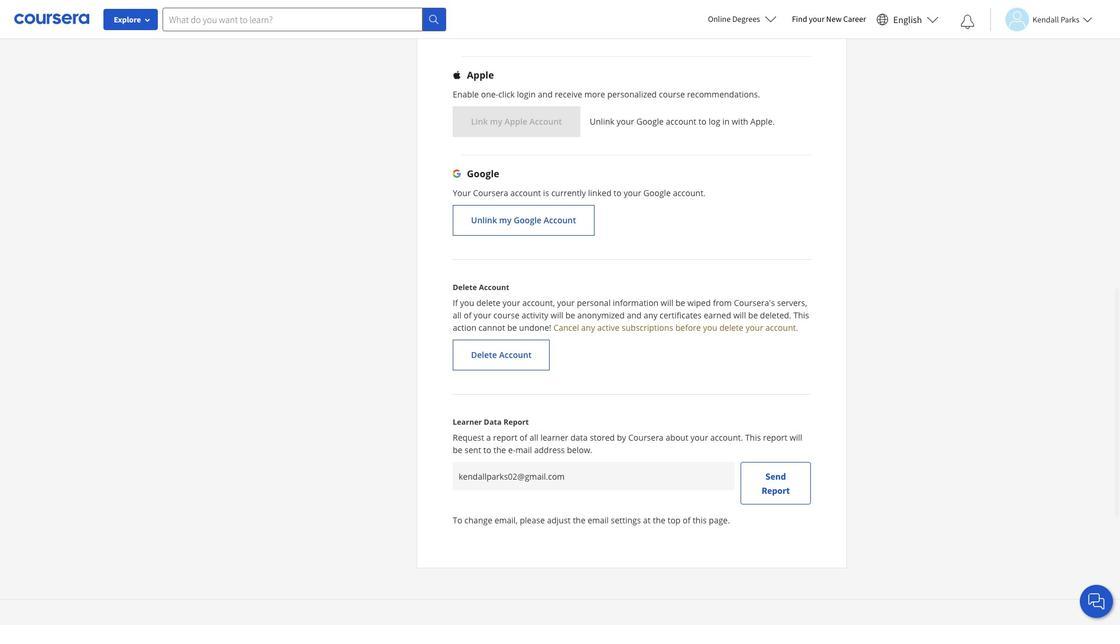 Task type: vqa. For each thing, say whether or not it's contained in the screenshot.
rightmost THE
yes



Task type: describe. For each thing, give the bounding box(es) containing it.
the inside "learner data report request a report of all learner data stored by coursera about your account. this report will be sent to the e-mail address below."
[[493, 445, 506, 456]]

settings
[[611, 515, 641, 526]]

0 vertical spatial delete
[[453, 283, 477, 293]]

of inside if you delete your account, your personal information will be wiped from coursera's servers, all of your course activity will be anonymized and any certificates earned will be deleted.               this action cannot be undone!
[[464, 310, 472, 321]]

online
[[708, 14, 731, 24]]

parks
[[1061, 14, 1080, 25]]

degrees
[[732, 14, 760, 24]]

request
[[453, 432, 484, 443]]

at
[[643, 515, 651, 526]]

account,
[[522, 297, 555, 309]]

unlink your google account to log in with facebook.
[[605, 8, 764, 32]]

to
[[453, 515, 462, 526]]

your up cancel
[[557, 297, 575, 309]]

with for unlink your google account to log in with facebook.
[[747, 8, 764, 20]]

personalized
[[607, 89, 657, 100]]

more
[[584, 89, 605, 100]]

if you delete your account, your personal information will be wiped from coursera's servers, all of your course activity will be anonymized and any certificates earned will be deleted.               this action cannot be undone!
[[453, 297, 809, 333]]

kendallparks02@gmail.com
[[459, 471, 565, 482]]

your down deleted.
[[746, 322, 763, 333]]

career
[[843, 14, 866, 24]]

this inside "learner data report request a report of all learner data stored by coursera about your account. this report will be sent to the e-mail address below."
[[745, 432, 761, 443]]

kendall
[[1033, 14, 1059, 25]]

coursera inside "learner data report request a report of all learner data stored by coursera about your account. this report will be sent to the e-mail address below."
[[628, 432, 664, 443]]

link my apple account
[[471, 116, 562, 127]]

deleted.
[[760, 310, 791, 321]]

your up cannot
[[474, 310, 491, 321]]

explore
[[114, 14, 141, 25]]

online degrees
[[708, 14, 760, 24]]

1 horizontal spatial delete
[[720, 322, 744, 333]]

delete account button
[[453, 340, 550, 371]]

linked
[[588, 187, 612, 199]]

0 vertical spatial delete account
[[453, 283, 509, 293]]

your inside "learner data report request a report of all learner data stored by coursera about your account. this report will be sent to the e-mail address below."
[[691, 432, 708, 443]]

personal
[[577, 297, 611, 309]]

account for apple.
[[666, 116, 697, 127]]

active
[[597, 322, 620, 333]]

account up cannot
[[479, 283, 509, 293]]

your
[[453, 187, 471, 199]]

google image
[[453, 170, 461, 178]]

you inside if you delete your account, your personal information will be wiped from coursera's servers, all of your course activity will be anonymized and any certificates earned will be deleted.               this action cannot be undone!
[[460, 297, 474, 309]]

data
[[571, 432, 588, 443]]

recommendations.
[[687, 89, 760, 100]]

learner data report request a report of all learner data stored by coursera about your account. this report will be sent to the e-mail address below.
[[453, 417, 802, 456]]

cancel
[[554, 322, 579, 333]]

your right linked
[[624, 187, 641, 199]]

with for unlink your google account to log in with apple.
[[732, 116, 748, 127]]

account down undone!
[[499, 349, 532, 361]]

delete inside if you delete your account, your personal information will be wiped from coursera's servers, all of your course activity will be anonymized and any certificates earned will be deleted.               this action cannot be undone!
[[476, 297, 501, 309]]

1 horizontal spatial the
[[573, 515, 586, 526]]

data
[[484, 417, 502, 427]]

english button
[[872, 0, 943, 38]]

explore button
[[103, 9, 158, 30]]

will up cancel
[[551, 310, 563, 321]]

activity
[[522, 310, 549, 321]]

1 report from the left
[[493, 432, 518, 443]]

email
[[588, 515, 609, 526]]

page.
[[709, 515, 730, 526]]

earned
[[704, 310, 731, 321]]

anonymized
[[577, 310, 625, 321]]

in for unlink your google account to log in with apple.
[[723, 116, 730, 127]]

account down login
[[530, 116, 562, 127]]

learner
[[541, 432, 568, 443]]

login
[[517, 89, 536, 100]]

learner
[[453, 417, 482, 427]]

change
[[465, 515, 492, 526]]

find your new career link
[[786, 12, 872, 27]]

top
[[668, 515, 681, 526]]

be right cannot
[[507, 322, 517, 333]]

to inside "learner data report request a report of all learner data stored by coursera about your account. this report will be sent to the e-mail address below."
[[483, 445, 491, 456]]

cannot
[[479, 322, 505, 333]]

chat with us image
[[1087, 592, 1106, 611]]

your inside unlink your google account to log in with facebook.
[[632, 8, 650, 20]]

sent
[[465, 445, 481, 456]]

to inside unlink your google account to log in with facebook.
[[714, 8, 722, 20]]

account inside "button"
[[544, 215, 576, 226]]

unlink for unlink your google account to log in with facebook.
[[605, 8, 630, 20]]

from
[[713, 297, 732, 309]]

be up cancel
[[566, 310, 575, 321]]

certificates
[[660, 310, 702, 321]]

wiped
[[688, 297, 711, 309]]

unlink your google account to log in with apple.
[[590, 116, 775, 127]]

please
[[520, 515, 545, 526]]

1 vertical spatial you
[[703, 322, 717, 333]]

online degrees button
[[699, 6, 786, 32]]

will inside "learner data report request a report of all learner data stored by coursera about your account. this report will be sent to the e-mail address below."
[[790, 432, 802, 443]]

currently
[[551, 187, 586, 199]]

before
[[676, 322, 701, 333]]

facebook.
[[605, 21, 644, 32]]

one-
[[481, 89, 498, 100]]

if
[[453, 297, 458, 309]]



Task type: locate. For each thing, give the bounding box(es) containing it.
this inside if you delete your account, your personal information will be wiped from coursera's servers, all of your course activity will be anonymized and any certificates earned will be deleted.               this action cannot be undone!
[[794, 310, 809, 321]]

0 horizontal spatial report
[[493, 432, 518, 443]]

unlink inside "button"
[[471, 215, 497, 226]]

my inside button
[[490, 116, 502, 127]]

your up 'facebook.'
[[632, 8, 650, 20]]

1 horizontal spatial course
[[659, 89, 685, 100]]

coursera's
[[734, 297, 775, 309]]

google down personalized
[[636, 116, 664, 127]]

1 horizontal spatial of
[[520, 432, 528, 443]]

your coursera account is currently linked to your google account.
[[453, 187, 706, 199]]

1 vertical spatial in
[[723, 116, 730, 127]]

0 horizontal spatial in
[[723, 116, 730, 127]]

google down your coursera account is currently linked to your google account.
[[514, 215, 542, 226]]

unlink for unlink your google account to log in with apple.
[[590, 116, 615, 127]]

with inside unlink your google account to log in with facebook.
[[747, 8, 764, 20]]

0 horizontal spatial coursera
[[473, 187, 508, 199]]

you right if
[[460, 297, 474, 309]]

stored
[[590, 432, 615, 443]]

find your new career
[[792, 14, 866, 24]]

1 horizontal spatial log
[[724, 8, 736, 20]]

1 vertical spatial my
[[499, 215, 512, 226]]

log for unlink your google account to log in with facebook.
[[724, 8, 736, 20]]

log inside unlink your google account to log in with facebook.
[[724, 8, 736, 20]]

the
[[493, 445, 506, 456], [573, 515, 586, 526], [653, 515, 666, 526]]

below.
[[567, 445, 593, 456]]

is
[[543, 187, 549, 199]]

1 vertical spatial delete account
[[471, 349, 532, 361]]

enable one-click login and receive more personalized course recommendations.
[[453, 89, 760, 100]]

report
[[493, 432, 518, 443], [763, 432, 788, 443]]

google inside "button"
[[514, 215, 542, 226]]

be left the sent
[[453, 445, 463, 456]]

0 vertical spatial any
[[644, 310, 658, 321]]

link
[[471, 116, 488, 127]]

all down if
[[453, 310, 462, 321]]

you down earned
[[703, 322, 717, 333]]

to down recommendations.
[[699, 116, 707, 127]]

servers,
[[777, 297, 807, 309]]

0 vertical spatial and
[[538, 89, 553, 100]]

2 vertical spatial unlink
[[471, 215, 497, 226]]

1 vertical spatial account
[[666, 116, 697, 127]]

1 vertical spatial this
[[745, 432, 761, 443]]

0 horizontal spatial all
[[453, 310, 462, 321]]

adjust
[[547, 515, 571, 526]]

in for unlink your google account to log in with facebook.
[[738, 8, 745, 20]]

be up certificates
[[676, 297, 685, 309]]

about
[[666, 432, 688, 443]]

address
[[534, 445, 565, 456]]

in down recommendations.
[[723, 116, 730, 127]]

with right online
[[747, 8, 764, 20]]

and down information
[[627, 310, 642, 321]]

account
[[530, 116, 562, 127], [544, 215, 576, 226], [479, 283, 509, 293], [499, 349, 532, 361]]

coursera image
[[14, 10, 89, 29]]

any inside if you delete your account, your personal information will be wiped from coursera's servers, all of your course activity will be anonymized and any certificates earned will be deleted.               this action cannot be undone!
[[644, 310, 658, 321]]

delete account
[[453, 283, 509, 293], [471, 349, 532, 361]]

report up "send"
[[763, 432, 788, 443]]

delete account inside button
[[471, 349, 532, 361]]

information
[[613, 297, 659, 309]]

coursera
[[473, 187, 508, 199], [628, 432, 664, 443]]

1 vertical spatial of
[[520, 432, 528, 443]]

kendall parks
[[1033, 14, 1080, 25]]

google for unlink your google account to log in with apple.
[[636, 116, 664, 127]]

click
[[498, 89, 515, 100]]

to right linked
[[614, 187, 622, 199]]

1 horizontal spatial account.
[[710, 432, 743, 443]]

and inside if you delete your account, your personal information will be wiped from coursera's servers, all of your course activity will be anonymized and any certificates earned will be deleted.               this action cannot be undone!
[[627, 310, 642, 321]]

be
[[676, 297, 685, 309], [566, 310, 575, 321], [748, 310, 758, 321], [507, 322, 517, 333], [453, 445, 463, 456]]

delete account up if
[[453, 283, 509, 293]]

apple
[[467, 69, 494, 82], [505, 116, 527, 127]]

my for apple
[[490, 116, 502, 127]]

1 horizontal spatial you
[[703, 322, 717, 333]]

course
[[659, 89, 685, 100], [493, 310, 519, 321]]

send report button
[[741, 462, 811, 505]]

2 vertical spatial account
[[510, 187, 541, 199]]

in inside unlink your google account to log in with facebook.
[[738, 8, 745, 20]]

1 horizontal spatial all
[[530, 432, 538, 443]]

1 horizontal spatial report
[[762, 485, 790, 497]]

delete down cannot
[[471, 349, 497, 361]]

1 horizontal spatial coursera
[[628, 432, 664, 443]]

all up mail
[[530, 432, 538, 443]]

0 horizontal spatial report
[[504, 417, 529, 427]]

e-
[[508, 445, 516, 456]]

email,
[[495, 515, 518, 526]]

delete account down cannot
[[471, 349, 532, 361]]

0 horizontal spatial apple
[[467, 69, 494, 82]]

delete up if
[[453, 283, 477, 293]]

by
[[617, 432, 626, 443]]

1 horizontal spatial this
[[794, 310, 809, 321]]

0 vertical spatial of
[[464, 310, 472, 321]]

of up mail
[[520, 432, 528, 443]]

google left online
[[652, 8, 679, 20]]

0 vertical spatial apple
[[467, 69, 494, 82]]

account for facebook.
[[681, 8, 712, 20]]

and right login
[[538, 89, 553, 100]]

None search field
[[163, 7, 446, 31]]

1 horizontal spatial report
[[763, 432, 788, 443]]

your right find
[[809, 14, 825, 24]]

0 vertical spatial account.
[[673, 187, 706, 199]]

this
[[794, 310, 809, 321], [745, 432, 761, 443]]

2 vertical spatial of
[[683, 515, 691, 526]]

1 vertical spatial with
[[732, 116, 748, 127]]

log for unlink your google account to log in with apple.
[[709, 116, 720, 127]]

google for unlink your google account to log in with facebook.
[[652, 8, 679, 20]]

this down servers,
[[794, 310, 809, 321]]

0 horizontal spatial course
[[493, 310, 519, 321]]

0 vertical spatial unlink
[[605, 8, 630, 20]]

0 vertical spatial with
[[747, 8, 764, 20]]

1 vertical spatial log
[[709, 116, 720, 127]]

your down personalized
[[617, 116, 634, 127]]

0 horizontal spatial any
[[581, 322, 595, 333]]

you
[[460, 297, 474, 309], [703, 322, 717, 333]]

google right google image
[[467, 167, 499, 180]]

coursera right by
[[628, 432, 664, 443]]

report down "send"
[[762, 485, 790, 497]]

the right at
[[653, 515, 666, 526]]

any
[[644, 310, 658, 321], [581, 322, 595, 333]]

0 horizontal spatial account.
[[673, 187, 706, 199]]

1 vertical spatial delete
[[471, 349, 497, 361]]

What do you want to learn? text field
[[163, 7, 423, 31]]

apple down click
[[505, 116, 527, 127]]

all
[[453, 310, 462, 321], [530, 432, 538, 443]]

1 vertical spatial delete
[[720, 322, 744, 333]]

delete inside button
[[471, 349, 497, 361]]

0 vertical spatial all
[[453, 310, 462, 321]]

be down coursera's
[[748, 310, 758, 321]]

1 vertical spatial apple
[[505, 116, 527, 127]]

2 vertical spatial account.
[[710, 432, 743, 443]]

the left e- at the left of the page
[[493, 445, 506, 456]]

0 vertical spatial course
[[659, 89, 685, 100]]

subscriptions
[[622, 322, 673, 333]]

report inside send report button
[[762, 485, 790, 497]]

0 horizontal spatial delete
[[476, 297, 501, 309]]

unlink my google account
[[471, 215, 576, 226]]

will up send report
[[790, 432, 802, 443]]

unlink inside unlink your google account to log in with facebook.
[[605, 8, 630, 20]]

apple inside button
[[505, 116, 527, 127]]

0 vertical spatial my
[[490, 116, 502, 127]]

all inside if you delete your account, your personal information will be wiped from coursera's servers, all of your course activity will be anonymized and any certificates earned will be deleted.               this action cannot be undone!
[[453, 310, 462, 321]]

0 vertical spatial coursera
[[473, 187, 508, 199]]

1 vertical spatial unlink
[[590, 116, 615, 127]]

0 vertical spatial this
[[794, 310, 809, 321]]

1 horizontal spatial in
[[738, 8, 745, 20]]

log
[[724, 8, 736, 20], [709, 116, 720, 127]]

course up cannot
[[493, 310, 519, 321]]

a
[[486, 432, 491, 443]]

google inside unlink your google account to log in with facebook.
[[652, 8, 679, 20]]

google
[[652, 8, 679, 20], [636, 116, 664, 127], [467, 167, 499, 180], [644, 187, 671, 199], [514, 215, 542, 226]]

my inside "button"
[[499, 215, 512, 226]]

link my apple account button
[[453, 106, 580, 137]]

will down coursera's
[[733, 310, 746, 321]]

0 horizontal spatial you
[[460, 297, 474, 309]]

0 vertical spatial report
[[504, 417, 529, 427]]

1 vertical spatial coursera
[[628, 432, 664, 443]]

0 vertical spatial delete
[[476, 297, 501, 309]]

account inside unlink your google account to log in with facebook.
[[681, 8, 712, 20]]

with
[[747, 8, 764, 20], [732, 116, 748, 127]]

enable
[[453, 89, 479, 100]]

will up certificates
[[661, 297, 674, 309]]

the left email
[[573, 515, 586, 526]]

kendall parks button
[[990, 7, 1093, 31]]

course inside if you delete your account, your personal information will be wiped from coursera's servers, all of your course activity will be anonymized and any certificates earned will be deleted.               this action cannot be undone!
[[493, 310, 519, 321]]

my for google
[[499, 215, 512, 226]]

be inside "learner data report request a report of all learner data stored by coursera about your account. this report will be sent to the e-mail address below."
[[453, 445, 463, 456]]

your right about
[[691, 432, 708, 443]]

1 vertical spatial and
[[627, 310, 642, 321]]

0 horizontal spatial log
[[709, 116, 720, 127]]

1 horizontal spatial and
[[627, 310, 642, 321]]

will
[[661, 297, 674, 309], [551, 310, 563, 321], [733, 310, 746, 321], [790, 432, 802, 443]]

0 horizontal spatial the
[[493, 445, 506, 456]]

of up action
[[464, 310, 472, 321]]

to down a
[[483, 445, 491, 456]]

account. inside "learner data report request a report of all learner data stored by coursera about your account. this report will be sent to the e-mail address below."
[[710, 432, 743, 443]]

coursera right your
[[473, 187, 508, 199]]

2 horizontal spatial account.
[[766, 322, 798, 333]]

of
[[464, 310, 472, 321], [520, 432, 528, 443], [683, 515, 691, 526]]

any up subscriptions
[[644, 310, 658, 321]]

action
[[453, 322, 476, 333]]

in right online
[[738, 8, 745, 20]]

account down currently
[[544, 215, 576, 226]]

0 vertical spatial you
[[460, 297, 474, 309]]

your
[[632, 8, 650, 20], [809, 14, 825, 24], [617, 116, 634, 127], [624, 187, 641, 199], [503, 297, 520, 309], [557, 297, 575, 309], [474, 310, 491, 321], [746, 322, 763, 333], [691, 432, 708, 443]]

report up e- at the left of the page
[[493, 432, 518, 443]]

receive
[[555, 89, 582, 100]]

in
[[738, 8, 745, 20], [723, 116, 730, 127]]

account
[[681, 8, 712, 20], [666, 116, 697, 127], [510, 187, 541, 199]]

0 vertical spatial account
[[681, 8, 712, 20]]

1 vertical spatial any
[[581, 322, 595, 333]]

and
[[538, 89, 553, 100], [627, 310, 642, 321]]

apple.
[[751, 116, 775, 127]]

course up unlink your google account to log in with apple.
[[659, 89, 685, 100]]

delete up cannot
[[476, 297, 501, 309]]

unlink for unlink my google account
[[471, 215, 497, 226]]

1 vertical spatial account.
[[766, 322, 798, 333]]

account left is in the top of the page
[[510, 187, 541, 199]]

with left apple.
[[732, 116, 748, 127]]

1 vertical spatial course
[[493, 310, 519, 321]]

2 report from the left
[[763, 432, 788, 443]]

0 vertical spatial in
[[738, 8, 745, 20]]

new
[[826, 14, 842, 24]]

apple image
[[453, 71, 461, 79]]

google for unlink my google account
[[514, 215, 542, 226]]

mail
[[516, 445, 532, 456]]

google right linked
[[644, 187, 671, 199]]

cancel any active subscriptions before you delete your account.
[[554, 322, 798, 333]]

your inside find your new career link
[[809, 14, 825, 24]]

0 horizontal spatial and
[[538, 89, 553, 100]]

unlink my google account button
[[453, 205, 595, 236]]

send report
[[762, 471, 790, 497]]

english
[[893, 13, 922, 25]]

to left degrees
[[714, 8, 722, 20]]

delete down earned
[[720, 322, 744, 333]]

of inside "learner data report request a report of all learner data stored by coursera about your account. this report will be sent to the e-mail address below."
[[520, 432, 528, 443]]

1 vertical spatial report
[[762, 485, 790, 497]]

your left account,
[[503, 297, 520, 309]]

2 horizontal spatial of
[[683, 515, 691, 526]]

apple up one-
[[467, 69, 494, 82]]

0 horizontal spatial of
[[464, 310, 472, 321]]

to change email, please adjust the email settings at the top of this page.
[[453, 515, 730, 526]]

1 vertical spatial all
[[530, 432, 538, 443]]

all inside "learner data report request a report of all learner data stored by coursera about your account. this report will be sent to the e-mail address below."
[[530, 432, 538, 443]]

of right "top"
[[683, 515, 691, 526]]

report inside "learner data report request a report of all learner data stored by coursera about your account. this report will be sent to the e-mail address below."
[[504, 417, 529, 427]]

this
[[693, 515, 707, 526]]

undone!
[[519, 322, 551, 333]]

1 horizontal spatial any
[[644, 310, 658, 321]]

account left degrees
[[681, 8, 712, 20]]

any down anonymized
[[581, 322, 595, 333]]

2 horizontal spatial the
[[653, 515, 666, 526]]

this up send report button
[[745, 432, 761, 443]]

0 vertical spatial log
[[724, 8, 736, 20]]

show notifications image
[[961, 15, 975, 29]]

report right the 'data'
[[504, 417, 529, 427]]

account down recommendations.
[[666, 116, 697, 127]]

send
[[765, 471, 786, 482]]

0 horizontal spatial this
[[745, 432, 761, 443]]

1 horizontal spatial apple
[[505, 116, 527, 127]]

find
[[792, 14, 807, 24]]



